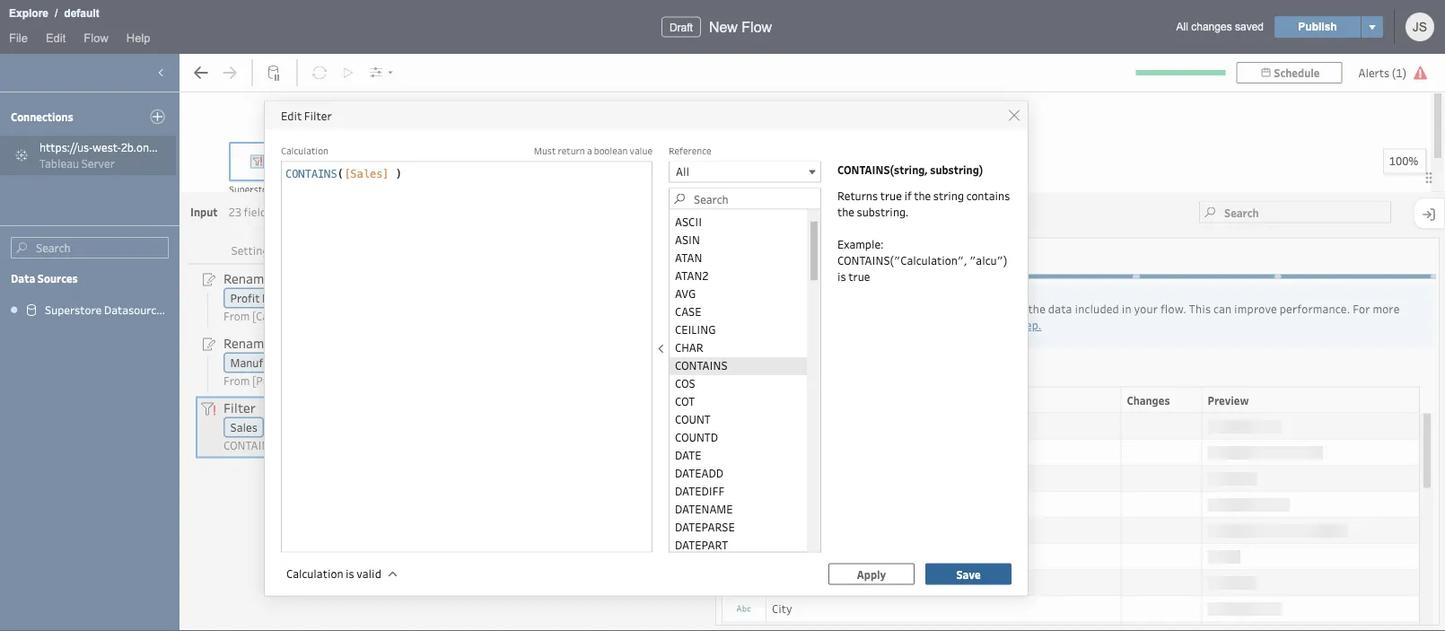 Task type: vqa. For each thing, say whether or not it's contained in the screenshot.
Add connection image
yes



Task type: locate. For each thing, give the bounding box(es) containing it.
all for all changes saved
[[1177, 21, 1189, 33]]

is left valid
[[346, 566, 354, 581]]

calculation left valid
[[286, 566, 343, 581]]

more
[[1373, 301, 1400, 316]]

0 vertical spatial superstore
[[229, 183, 276, 196]]

to right or
[[855, 318, 866, 332]]

0 vertical spatial your
[[1134, 301, 1158, 316]]

rename for rename field profit ratio from [calculation_1368249927221915648] to [profit ratio]
[[224, 269, 271, 287]]

contains down char on the bottom left of page
[[675, 357, 728, 372]]

the down returns
[[838, 205, 855, 219]]

2 from from the top
[[224, 373, 250, 388]]

1 vertical spatial calculation
[[286, 566, 343, 581]]

0 vertical spatial ship
[[772, 470, 794, 485]]

0 vertical spatial edit
[[46, 31, 66, 44]]

all down reference
[[676, 164, 689, 179]]

1 horizontal spatial changes
[[1127, 393, 1170, 407]]

datename
[[675, 501, 733, 516]]

flow down default link
[[84, 31, 108, 44]]

filter down no refreshes available icon
[[304, 108, 332, 123]]

order left the id at the right bottom of page
[[772, 418, 802, 433]]

flow inside popup button
[[84, 31, 108, 44]]

is up the you
[[838, 269, 846, 284]]

0 vertical spatial changes
[[614, 242, 657, 257]]

rename up profit
[[224, 269, 271, 287]]

from down manufacturer
[[224, 373, 250, 388]]

contains left [sales]
[[285, 167, 337, 180]]

0 horizontal spatial changes
[[614, 242, 657, 257]]

redo image
[[216, 59, 243, 86]]

1 vertical spatial fields
[[796, 301, 826, 316]]

search text field inside edit filter dialog
[[669, 188, 821, 210]]

flow.
[[1161, 301, 1187, 316]]

all left changes in the right of the page
[[1177, 21, 1189, 33]]

field inside rename field manufacturer from [product name (group)] to [manufacturer]
[[274, 334, 303, 351]]

superstore up 23 fields
[[229, 183, 276, 196]]

[sales]
[[344, 167, 389, 180]]

0 horizontal spatial (samples)
[[165, 303, 216, 317]]

2 vertical spatial superstore datasource (samples)
[[45, 303, 216, 317]]

cleaning
[[752, 318, 796, 332]]

2 horizontal spatial the
[[1028, 301, 1046, 316]]

value
[[630, 145, 653, 157]]

superstore datasource (samples) down search text field
[[45, 303, 216, 317]]

1 vertical spatial superstore
[[727, 249, 784, 263]]

field inside rename field profit ratio from [calculation_1368249927221915648] to [profit ratio]
[[274, 269, 303, 287]]

0 horizontal spatial superstore
[[45, 303, 102, 317]]

the
[[914, 189, 931, 203], [838, 205, 855, 219], [1028, 301, 1046, 316]]

name inside row
[[824, 522, 853, 537]]

2 vertical spatial the
[[1028, 301, 1046, 316]]

2 vertical spatial field
[[772, 393, 797, 407]]

1 horizontal spatial the
[[914, 189, 931, 203]]

date down the id at the right bottom of page
[[804, 444, 828, 459]]

2 vertical spatial name
[[824, 522, 853, 537]]

)
[[396, 167, 402, 180], [318, 438, 322, 453]]

contains
[[285, 167, 337, 180], [675, 357, 728, 372]]

all inside field
[[676, 164, 689, 179]]

) inside edit filter dialog
[[396, 167, 402, 180]]

0 vertical spatial calculation
[[281, 145, 328, 157]]

a down remove fields you don't need and add filters to limit the data included in your flow.
[[974, 318, 981, 332]]

1 vertical spatial true
[[849, 269, 870, 284]]

1 rename from the top
[[224, 269, 271, 287]]

1 horizontal spatial datasource
[[278, 183, 327, 196]]

1 horizontal spatial filter
[[304, 108, 332, 123]]

1 vertical spatial a
[[974, 318, 981, 332]]

is
[[838, 269, 846, 284], [346, 566, 354, 581]]

1 vertical spatial changes
[[1127, 393, 1170, 407]]

0 vertical spatial filter
[[304, 108, 332, 123]]

2 horizontal spatial 23
[[831, 366, 844, 380]]

0 horizontal spatial datasource
[[104, 303, 162, 317]]

add
[[930, 301, 950, 316], [952, 318, 972, 332]]

asc
[[675, 196, 695, 211]]

ship date row
[[722, 464, 1420, 492]]

date up mode
[[797, 470, 821, 485]]

superstore down sources
[[45, 303, 102, 317]]

substring.
[[857, 205, 909, 219]]

0 vertical spatial name
[[299, 373, 328, 388]]

rename inside rename field manufacturer from [product name (group)] to [manufacturer]
[[224, 334, 271, 351]]

field down fields included: 23 of 23
[[772, 393, 797, 407]]

1 vertical spatial superstore datasource (samples)
[[727, 249, 898, 263]]

0 vertical spatial rename
[[224, 269, 271, 287]]

ship
[[772, 470, 794, 485], [772, 496, 794, 511]]

1 order from the top
[[772, 418, 802, 433]]

returns
[[838, 189, 878, 203]]

to
[[987, 301, 999, 316], [448, 309, 459, 323], [855, 318, 866, 332], [375, 373, 386, 388]]

fields up settings
[[244, 205, 272, 219]]

2 ship from the top
[[772, 496, 794, 511]]

1 vertical spatial field
[[274, 334, 303, 351]]

0 vertical spatial true
[[880, 189, 902, 203]]

1 vertical spatial your
[[896, 318, 920, 332]]

name down mode
[[824, 522, 853, 537]]

ship inside 'ship date' row
[[772, 470, 794, 485]]

2 vertical spatial superstore
[[45, 303, 102, 317]]

limit
[[1001, 301, 1026, 316]]

1 vertical spatial is
[[346, 566, 354, 581]]

0 horizontal spatial your
[[896, 318, 920, 332]]

profit
[[230, 290, 260, 305]]

boolean
[[594, 145, 628, 157]]

add an output step to run the flow image
[[335, 59, 362, 86]]

options
[[799, 318, 839, 332]]

superstore
[[229, 183, 276, 196], [727, 249, 784, 263], [45, 303, 102, 317]]

2 order from the top
[[772, 444, 802, 459]]

1 ship from the top
[[772, 470, 794, 485]]

can
[[1214, 301, 1232, 316]]

0 vertical spatial datasource
[[278, 183, 327, 196]]

1 vertical spatial (samples)
[[847, 249, 898, 263]]

improve
[[1234, 301, 1277, 316]]

the right if
[[914, 189, 931, 203]]

explore / default
[[9, 7, 99, 19]]

count
[[675, 411, 711, 426]]

flow right new
[[742, 19, 772, 35]]

name
[[299, 373, 328, 388], [799, 393, 829, 407], [824, 522, 853, 537]]

name for customer
[[824, 522, 853, 537]]

(samples) left profit
[[165, 303, 216, 317]]

edit inside dialog
[[281, 108, 302, 123]]

calculation down edit filter
[[281, 145, 328, 157]]

Search text field
[[669, 188, 821, 210], [1199, 201, 1391, 223]]

remove
[[752, 301, 794, 316]]

manufacturer
[[230, 355, 301, 370]]

fields for remove
[[796, 301, 826, 316]]

to right (group)]
[[375, 373, 386, 388]]

contains("calculation",
[[838, 253, 967, 268]]

2 horizontal spatial superstore
[[727, 249, 784, 263]]

1 vertical spatial name
[[799, 393, 829, 407]]

superstore datasource (samples) up the you
[[727, 249, 898, 263]]

ship date
[[772, 470, 821, 485]]

0 vertical spatial a
[[587, 145, 592, 157]]

edit button
[[37, 27, 75, 54]]

) inside filter sales contains([sales] )
[[318, 438, 322, 453]]

row group
[[722, 412, 1420, 631]]

add connection image
[[150, 109, 165, 124]]

filter inside dialog
[[304, 108, 332, 123]]

filters
[[952, 301, 985, 316]]

file
[[9, 31, 28, 44]]

1 vertical spatial rename
[[224, 334, 271, 351]]

publish
[[1298, 21, 1337, 33]]

ship left mode
[[772, 496, 794, 511]]

1 horizontal spatial search text field
[[1199, 201, 1391, 223]]

datasource down contains ( [sales] )
[[278, 183, 327, 196]]

true left if
[[880, 189, 902, 203]]

1 horizontal spatial edit
[[281, 108, 302, 123]]

valid
[[357, 566, 381, 581]]

1 horizontal spatial flow
[[742, 19, 772, 35]]

fields up 'options'
[[796, 301, 826, 316]]

edit inside popup button
[[46, 31, 66, 44]]

1 horizontal spatial all
[[1177, 21, 1189, 33]]

grid
[[722, 386, 1434, 631]]

all
[[1177, 21, 1189, 33], [676, 164, 689, 179]]

rename inside rename field profit ratio from [calculation_1368249927221915648] to [profit ratio]
[[224, 269, 271, 287]]

true down example:
[[849, 269, 870, 284]]

row
[[722, 621, 1420, 631]]

your down and
[[896, 318, 920, 332]]

field
[[274, 269, 303, 287], [274, 334, 303, 351], [772, 393, 797, 407]]

changes (3)
[[614, 242, 674, 257]]

for
[[1353, 301, 1370, 316]]

your
[[1134, 301, 1158, 316], [896, 318, 920, 332]]

2 vertical spatial (samples)
[[165, 303, 216, 317]]

case
[[675, 303, 702, 318]]

0 horizontal spatial filter
[[224, 398, 256, 416]]

a right return
[[587, 145, 592, 157]]

edit
[[46, 31, 66, 44], [281, 108, 302, 123]]

name up the id at the right bottom of page
[[799, 393, 829, 407]]

(samples) down contains ( [sales] )
[[329, 183, 371, 196]]

1 vertical spatial datasource
[[786, 249, 845, 263]]

explore
[[9, 7, 48, 19]]

date for order date
[[804, 444, 828, 459]]

contains inside asc ascii asin atan atan2 avg case ceiling char contains cos cot count countd date dateadd datediff datename dateparse datepart
[[675, 357, 728, 372]]

from
[[224, 309, 250, 323], [224, 373, 250, 388]]

of
[[818, 366, 828, 380]]

order down order id
[[772, 444, 802, 459]]

example:
[[838, 237, 884, 252]]

1 horizontal spatial )
[[396, 167, 402, 180]]

sources
[[38, 271, 78, 285]]

1 vertical spatial date
[[797, 470, 821, 485]]

reference
[[669, 145, 712, 157]]

order date
[[772, 444, 828, 459]]

0 vertical spatial (samples)
[[329, 183, 371, 196]]

1 vertical spatial filter
[[224, 398, 256, 416]]

0 vertical spatial )
[[396, 167, 402, 180]]

ship up ship mode
[[772, 470, 794, 485]]

need
[[880, 301, 906, 316]]

edit filter
[[281, 108, 332, 123]]

field up manufacturer
[[274, 334, 303, 351]]

changes left (3)
[[614, 242, 657, 257]]

changes left preview
[[1127, 393, 1170, 407]]

1 vertical spatial edit
[[281, 108, 302, 123]]

0 horizontal spatial a
[[587, 145, 592, 157]]

0 vertical spatial fields
[[244, 205, 272, 219]]

23 left of
[[803, 366, 816, 380]]

field for rename field profit ratio from [calculation_1368249927221915648] to [profit ratio]
[[274, 269, 303, 287]]

1 horizontal spatial superstore datasource (samples)
[[229, 183, 371, 196]]

1 from from the top
[[224, 309, 250, 323]]

ship inside ship mode row
[[772, 496, 794, 511]]

contains(string, substring)
[[838, 162, 983, 176]]

the up step.
[[1028, 301, 1046, 316]]

fields for 23
[[244, 205, 272, 219]]

data sources
[[11, 271, 78, 285]]

datasource up the you
[[786, 249, 845, 263]]

1 vertical spatial contains
[[675, 357, 728, 372]]

0 horizontal spatial flow
[[84, 31, 108, 44]]

1 horizontal spatial is
[[838, 269, 846, 284]]

filter up sales
[[224, 398, 256, 416]]

datasource down search text field
[[104, 303, 162, 317]]

0 horizontal spatial search text field
[[669, 188, 821, 210]]

settings
[[231, 243, 274, 257]]

in
[[1122, 301, 1132, 316]]

country/region row
[[722, 569, 1420, 596]]

field up ratio
[[274, 269, 303, 287]]

1 horizontal spatial fields
[[796, 301, 826, 316]]

0 horizontal spatial edit
[[46, 31, 66, 44]]

from down profit
[[224, 309, 250, 323]]

1 vertical spatial all
[[676, 164, 689, 179]]

true
[[880, 189, 902, 203], [849, 269, 870, 284]]

rename up manufacturer
[[224, 334, 271, 351]]

segment row
[[722, 543, 1420, 570]]

1 vertical spatial ship
[[772, 496, 794, 511]]

1 horizontal spatial add
[[952, 318, 972, 332]]

dateparse
[[675, 519, 735, 534]]

) right contains([sales]
[[318, 438, 322, 453]]

connections
[[11, 110, 73, 124]]

remove fields you don't need and add filters to limit the data included in your flow.
[[752, 301, 1189, 316]]

) right [sales]
[[396, 167, 402, 180]]

don't
[[850, 301, 878, 316]]

return
[[558, 145, 585, 157]]

1 vertical spatial )
[[318, 438, 322, 453]]

0 horizontal spatial )
[[318, 438, 322, 453]]

you
[[828, 301, 847, 316]]

add up the data,
[[930, 301, 950, 316]]

contains(string,
[[838, 162, 928, 176]]

edit for edit filter
[[281, 108, 302, 123]]

0 vertical spatial add
[[930, 301, 950, 316]]

0 vertical spatial contains
[[285, 167, 337, 180]]

0 vertical spatial field
[[274, 269, 303, 287]]

to inside rename field manufacturer from [product name (group)] to [manufacturer]
[[375, 373, 386, 388]]

step.
[[1014, 318, 1042, 332]]

countd
[[675, 429, 718, 444]]

1 vertical spatial the
[[838, 205, 855, 219]]

1 horizontal spatial 23
[[803, 366, 816, 380]]

a
[[587, 145, 592, 157], [974, 318, 981, 332]]

0 vertical spatial from
[[224, 309, 250, 323]]

to left the [profit
[[448, 309, 459, 323]]

order date row
[[722, 438, 1420, 466]]

0 horizontal spatial fields
[[244, 205, 272, 219]]

alerts (1)
[[1359, 65, 1407, 80]]

filter inside filter sales contains([sales] )
[[224, 398, 256, 416]]

date for ship date
[[797, 470, 821, 485]]

grid containing order id
[[722, 386, 1434, 631]]

2 horizontal spatial (samples)
[[847, 249, 898, 263]]

contains ( [sales] )
[[285, 167, 402, 180]]

1 horizontal spatial contains
[[675, 357, 728, 372]]

avg
[[675, 285, 696, 300]]

0 vertical spatial order
[[772, 418, 802, 433]]

name left (group)]
[[299, 373, 328, 388]]

2 rename from the top
[[224, 334, 271, 351]]

0 horizontal spatial all
[[676, 164, 689, 179]]

2 horizontal spatial superstore datasource (samples)
[[727, 249, 898, 263]]

(1)
[[1392, 65, 1407, 80]]

0 vertical spatial is
[[838, 269, 846, 284]]

your right in
[[1134, 301, 1158, 316]]

0 vertical spatial date
[[804, 444, 828, 459]]

superstore up remove
[[727, 249, 784, 263]]

23 right of
[[831, 366, 844, 380]]

add down filters
[[952, 318, 972, 332]]

1 vertical spatial from
[[224, 373, 250, 388]]

23 right input
[[228, 205, 241, 219]]

(samples) down substring.
[[847, 249, 898, 263]]

superstore datasource (samples) down (
[[229, 183, 371, 196]]



Task type: describe. For each thing, give the bounding box(es) containing it.
ship mode
[[772, 496, 825, 511]]

fields included: 23 of 23
[[722, 366, 844, 380]]

row group containing order id
[[722, 412, 1420, 631]]

1 horizontal spatial true
[[880, 189, 902, 203]]

schedule button
[[1236, 62, 1342, 83]]

0 vertical spatial the
[[914, 189, 931, 203]]

to inside rename field profit ratio from [calculation_1368249927221915648] to [profit ratio]
[[448, 309, 459, 323]]

string
[[933, 189, 964, 203]]

fields
[[722, 366, 752, 380]]

js
[[1413, 20, 1428, 34]]

js button
[[1406, 13, 1435, 41]]

1 horizontal spatial your
[[1134, 301, 1158, 316]]

filter sales contains([sales] )
[[224, 398, 322, 453]]

contains
[[967, 189, 1010, 203]]

) for filter
[[318, 438, 322, 453]]

sales
[[230, 420, 257, 434]]

[product
[[252, 373, 296, 388]]

1 horizontal spatial superstore
[[229, 183, 276, 196]]

order id row
[[722, 412, 1420, 440]]

0 horizontal spatial the
[[838, 205, 855, 219]]

data
[[1048, 301, 1072, 316]]

explore link
[[8, 4, 49, 22]]

order id
[[772, 418, 815, 433]]

changes for changes (3)
[[614, 242, 657, 257]]

"alcu")
[[970, 253, 1008, 268]]

tableau server
[[39, 156, 115, 171]]

datepart
[[675, 537, 728, 552]]

1 horizontal spatial a
[[974, 318, 981, 332]]

this
[[1189, 301, 1211, 316]]

atan
[[675, 250, 702, 264]]

to up add a clean step. on the right bottom of the page
[[987, 301, 999, 316]]

input
[[190, 204, 218, 218]]

field for rename field manufacturer from [product name (group)] to [manufacturer]
[[274, 334, 303, 351]]

(group)]
[[331, 373, 373, 388]]

tableau
[[39, 156, 79, 171]]

view
[[869, 318, 894, 332]]

changes for changes
[[1127, 393, 1170, 407]]

all for all
[[676, 164, 689, 179]]

flow button
[[75, 27, 117, 54]]

All field
[[669, 161, 821, 184]]

country/region
[[772, 574, 851, 589]]

1 horizontal spatial (samples)
[[329, 183, 371, 196]]

order for order id
[[772, 418, 802, 433]]

23 fields
[[228, 205, 272, 219]]

datediff
[[675, 483, 725, 498]]

and
[[908, 301, 928, 316]]

cos
[[675, 375, 695, 390]]

from inside rename field manufacturer from [product name (group)] to [manufacturer]
[[224, 373, 250, 388]]

0 horizontal spatial superstore datasource (samples)
[[45, 303, 216, 317]]

(3)
[[659, 242, 674, 257]]

your inside this can improve performance. for more cleaning options or to view your data,
[[896, 318, 920, 332]]

customer name
[[772, 522, 853, 537]]

asc ascii asin atan atan2 avg case ceiling char contains cos cot count countd date dateadd datediff datename dateparse datepart
[[675, 196, 735, 552]]

calculation for calculation
[[281, 145, 328, 157]]

help
[[126, 31, 150, 44]]

substring)
[[930, 162, 983, 176]]

/
[[55, 7, 58, 19]]

data,
[[922, 318, 950, 332]]

default
[[64, 7, 99, 19]]

ship mode row
[[722, 490, 1420, 518]]

2 horizontal spatial datasource
[[786, 249, 845, 263]]

calculation for calculation is valid
[[286, 566, 343, 581]]

city
[[772, 600, 792, 615]]

customer
[[772, 522, 821, 537]]

from inside rename field profit ratio from [calculation_1368249927221915648] to [profit ratio]
[[224, 309, 250, 323]]

1 vertical spatial add
[[952, 318, 972, 332]]

id
[[804, 418, 815, 433]]

ship for ship date
[[772, 470, 794, 485]]

[manufacturer]
[[388, 373, 467, 388]]

dateadd
[[675, 465, 724, 480]]

must return a boolean value
[[534, 145, 653, 157]]

rename for rename field manufacturer from [product name (group)] to [manufacturer]
[[224, 334, 271, 351]]

name inside rename field manufacturer from [product name (group)] to [manufacturer]
[[299, 373, 328, 388]]

no refreshes available image
[[306, 59, 333, 86]]

included
[[1075, 301, 1119, 316]]

new flow
[[709, 19, 772, 35]]

if
[[904, 189, 912, 203]]

must
[[534, 145, 556, 157]]

0 horizontal spatial true
[[849, 269, 870, 284]]

2 vertical spatial datasource
[[104, 303, 162, 317]]

0 horizontal spatial is
[[346, 566, 354, 581]]

edit for edit
[[46, 31, 66, 44]]

clean
[[983, 318, 1012, 332]]

default link
[[63, 4, 100, 22]]

ship for ship mode
[[772, 496, 794, 511]]

included:
[[754, 366, 800, 380]]

saved
[[1235, 21, 1264, 33]]

ceiling
[[675, 321, 716, 336]]

draft
[[670, 21, 693, 33]]

Search text field
[[11, 237, 169, 259]]

0 horizontal spatial 23
[[228, 205, 241, 219]]

is inside 'returns true if the string contains the substring. example: contains("calculation", "alcu") is true'
[[838, 269, 846, 284]]

[profit
[[462, 309, 495, 323]]

cot
[[675, 393, 695, 408]]

rename field manufacturer from [product name (group)] to [manufacturer]
[[224, 334, 467, 388]]

to inside this can improve performance. for more cleaning options or to view your data,
[[855, 318, 866, 332]]

calculation is valid
[[286, 566, 381, 581]]

returns true if the string contains the substring. example: contains("calculation", "alcu") is true
[[838, 189, 1012, 284]]

contains([sales]
[[224, 438, 315, 453]]

data
[[11, 271, 35, 285]]

edit filter dialog
[[265, 102, 1028, 597]]

file button
[[0, 27, 37, 54]]

add a clean step.
[[952, 318, 1042, 332]]

new
[[709, 19, 738, 35]]

customer name row
[[722, 516, 1420, 544]]

0 vertical spatial superstore datasource (samples)
[[229, 183, 371, 196]]

name for field
[[799, 393, 829, 407]]

0 horizontal spatial contains
[[285, 167, 337, 180]]

) for contains
[[396, 167, 402, 180]]

help button
[[117, 27, 159, 54]]

changes
[[1192, 21, 1232, 33]]

ratio]
[[498, 309, 529, 323]]

0 horizontal spatial add
[[930, 301, 950, 316]]

segment
[[772, 548, 817, 563]]

mode
[[797, 496, 825, 511]]

rename field profit ratio from [calculation_1368249927221915648] to [profit ratio]
[[224, 269, 529, 323]]

a inside edit filter dialog
[[587, 145, 592, 157]]

order for order date
[[772, 444, 802, 459]]

city row
[[722, 595, 1420, 622]]



